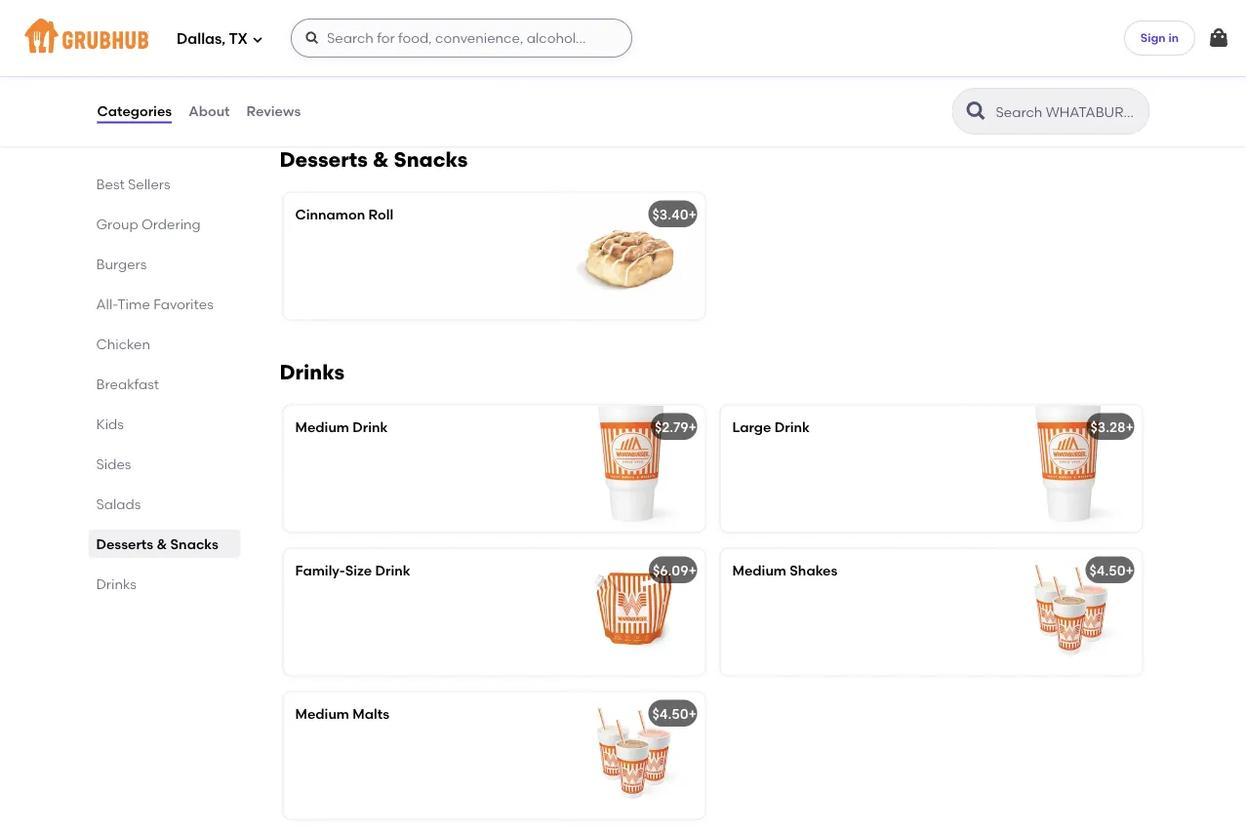 Task type: locate. For each thing, give the bounding box(es) containing it.
what's
[[295, 21, 341, 38]]

sides tab
[[96, 454, 233, 475]]

0 vertical spatial desserts
[[280, 148, 368, 172]]

desserts down salads
[[96, 536, 153, 553]]

matchstick
[[455, 61, 528, 78]]

large drink
[[733, 419, 810, 436]]

$4.50 + for shakes
[[1090, 563, 1135, 580]]

what's on it: grilled chicken filet (garden salad), shredded cheese (1), grape tomatoes (6), matchstick carrots (1) button
[[284, 0, 706, 107]]

$4.50 for medium malts
[[653, 707, 689, 723]]

& up 'drinks' tab
[[157, 536, 167, 553]]

family-size drink image
[[559, 550, 706, 677]]

0 vertical spatial &
[[373, 148, 389, 172]]

sign in button
[[1125, 21, 1196, 56]]

drink
[[353, 419, 388, 436], [775, 419, 810, 436], [375, 563, 411, 580]]

1 horizontal spatial drinks
[[280, 360, 345, 385]]

family-
[[295, 563, 345, 580]]

$3.40 +
[[653, 207, 697, 223]]

cinnamon roll image
[[559, 193, 706, 320]]

ordering
[[142, 216, 201, 232]]

+ for family-size drink
[[689, 563, 697, 580]]

1 vertical spatial $4.50
[[653, 707, 689, 723]]

0 vertical spatial medium
[[295, 419, 350, 436]]

$2.79
[[655, 419, 689, 436]]

drinks up medium drink
[[280, 360, 345, 385]]

1 horizontal spatial chicken
[[430, 21, 484, 38]]

1 vertical spatial medium
[[733, 563, 787, 580]]

sign in
[[1141, 31, 1180, 45]]

0 vertical spatial $4.50 +
[[1090, 563, 1135, 580]]

desserts & snacks tab
[[96, 534, 233, 555]]

desserts & snacks up the roll
[[280, 148, 468, 172]]

$2.79 +
[[655, 419, 697, 436]]

desserts up 'cinnamon'
[[280, 148, 368, 172]]

0 vertical spatial desserts & snacks
[[280, 148, 468, 172]]

chicken
[[430, 21, 484, 38], [96, 336, 150, 353]]

all-time favorites tab
[[96, 294, 233, 314]]

desserts & snacks up 'drinks' tab
[[96, 536, 219, 553]]

all-
[[96, 296, 117, 312]]

grape
[[317, 61, 359, 78]]

size
[[345, 563, 372, 580]]

1 vertical spatial desserts & snacks
[[96, 536, 219, 553]]

snacks
[[394, 148, 468, 172], [170, 536, 219, 553]]

& inside tab
[[157, 536, 167, 553]]

group ordering tab
[[96, 214, 233, 234]]

0 vertical spatial chicken
[[430, 21, 484, 38]]

drink for medium drink
[[353, 419, 388, 436]]

& up the roll
[[373, 148, 389, 172]]

cinnamon
[[295, 207, 365, 223]]

1 vertical spatial chicken
[[96, 336, 150, 353]]

$4.50 + for malts
[[653, 707, 697, 723]]

medium for medium drink
[[295, 419, 350, 436]]

snacks down (6), on the top
[[394, 148, 468, 172]]

drinks
[[280, 360, 345, 385], [96, 576, 137, 593]]

drinks down desserts & snacks tab
[[96, 576, 137, 593]]

cinnamon roll
[[295, 207, 394, 223]]

0 horizontal spatial desserts
[[96, 536, 153, 553]]

desserts
[[280, 148, 368, 172], [96, 536, 153, 553]]

about
[[189, 103, 230, 119]]

desserts & snacks
[[280, 148, 468, 172], [96, 536, 219, 553]]

1 horizontal spatial $4.50 +
[[1090, 563, 1135, 580]]

0 vertical spatial drinks
[[280, 360, 345, 385]]

+
[[689, 207, 697, 223], [689, 419, 697, 436], [1126, 419, 1135, 436], [689, 563, 697, 580], [1126, 563, 1135, 580], [689, 707, 697, 723]]

$4.50
[[1090, 563, 1126, 580], [653, 707, 689, 723]]

tomatoes
[[362, 61, 428, 78]]

chicken up shredded
[[430, 21, 484, 38]]

kids tab
[[96, 414, 233, 435]]

medium
[[295, 419, 350, 436], [733, 563, 787, 580], [295, 707, 350, 723]]

tx
[[229, 30, 248, 48]]

svg image right tx
[[252, 34, 264, 45]]

Search for food, convenience, alcohol... search field
[[291, 19, 633, 58]]

categories button
[[96, 76, 173, 146]]

1 horizontal spatial desserts & snacks
[[280, 148, 468, 172]]

drinks tab
[[96, 574, 233, 595]]

group
[[96, 216, 138, 232]]

kids
[[96, 416, 124, 433]]

0 horizontal spatial $4.50 +
[[653, 707, 697, 723]]

drink for large drink
[[775, 419, 810, 436]]

on
[[344, 21, 364, 38]]

1 vertical spatial drinks
[[96, 576, 137, 593]]

1 vertical spatial $4.50 +
[[653, 707, 697, 723]]

salad),
[[354, 41, 401, 58]]

svg image up (1),
[[305, 30, 320, 46]]

salads
[[96, 496, 141, 513]]

medium malts image
[[559, 693, 706, 820]]

in
[[1169, 31, 1180, 45]]

0 horizontal spatial $4.50
[[653, 707, 689, 723]]

2 vertical spatial medium
[[295, 707, 350, 723]]

$4.50 +
[[1090, 563, 1135, 580], [653, 707, 697, 723]]

1 vertical spatial desserts
[[96, 536, 153, 553]]

malts
[[353, 707, 390, 723]]

$4.50 for medium shakes
[[1090, 563, 1126, 580]]

&
[[373, 148, 389, 172], [157, 536, 167, 553]]

sign
[[1141, 31, 1166, 45]]

snacks down the salads tab
[[170, 536, 219, 553]]

categories
[[97, 103, 172, 119]]

chicken up breakfast
[[96, 336, 150, 353]]

it:
[[368, 21, 380, 38]]

0 horizontal spatial &
[[157, 536, 167, 553]]

0 vertical spatial $4.50
[[1090, 563, 1126, 580]]

medium drink
[[295, 419, 388, 436]]

1 horizontal spatial desserts
[[280, 148, 368, 172]]

breakfast
[[96, 376, 159, 393]]

reviews
[[247, 103, 301, 119]]

1 vertical spatial snacks
[[170, 536, 219, 553]]

svg image
[[305, 30, 320, 46], [252, 34, 264, 45]]

garden salad image
[[559, 0, 706, 107]]

0 horizontal spatial drinks
[[96, 576, 137, 593]]

0 horizontal spatial snacks
[[170, 536, 219, 553]]

burgers tab
[[96, 254, 233, 274]]

grilled
[[383, 21, 427, 38]]

0 vertical spatial snacks
[[394, 148, 468, 172]]

0 horizontal spatial desserts & snacks
[[96, 536, 219, 553]]

svg image
[[1208, 26, 1231, 50]]

0 horizontal spatial chicken
[[96, 336, 150, 353]]

shakes
[[790, 563, 838, 580]]

1 horizontal spatial $4.50
[[1090, 563, 1126, 580]]

(1),
[[295, 61, 313, 78]]

1 vertical spatial &
[[157, 536, 167, 553]]



Task type: describe. For each thing, give the bounding box(es) containing it.
drinks inside tab
[[96, 576, 137, 593]]

chicken tab
[[96, 334, 233, 354]]

main navigation navigation
[[0, 0, 1247, 76]]

sides
[[96, 456, 131, 473]]

+ for large drink
[[1126, 419, 1135, 436]]

large drink image
[[997, 406, 1143, 533]]

medium drink image
[[559, 406, 706, 533]]

best sellers
[[96, 176, 171, 192]]

desserts inside tab
[[96, 536, 153, 553]]

group ordering
[[96, 216, 201, 232]]

0 horizontal spatial svg image
[[252, 34, 264, 45]]

medium shakes
[[733, 563, 838, 580]]

best sellers tab
[[96, 174, 233, 194]]

about button
[[188, 76, 231, 146]]

1 horizontal spatial svg image
[[305, 30, 320, 46]]

1 horizontal spatial snacks
[[394, 148, 468, 172]]

cheese
[[472, 41, 523, 58]]

+ for cinnamon roll
[[689, 207, 697, 223]]

best
[[96, 176, 125, 192]]

(garden
[[295, 41, 351, 58]]

snacks inside tab
[[170, 536, 219, 553]]

chicken inside tab
[[96, 336, 150, 353]]

what's on it: grilled chicken filet (garden salad), shredded cheese (1), grape tomatoes (6), matchstick carrots (1)
[[295, 21, 528, 97]]

burgers
[[96, 256, 147, 272]]

medium malts
[[295, 707, 390, 723]]

$3.40
[[653, 207, 689, 223]]

favorites
[[153, 296, 214, 312]]

time
[[117, 296, 150, 312]]

(6),
[[431, 61, 452, 78]]

carrots
[[295, 81, 345, 97]]

sellers
[[128, 176, 171, 192]]

reviews button
[[246, 76, 302, 146]]

1 horizontal spatial &
[[373, 148, 389, 172]]

+ for medium malts
[[689, 707, 697, 723]]

desserts & snacks inside tab
[[96, 536, 219, 553]]

medium for medium shakes
[[733, 563, 787, 580]]

search icon image
[[965, 100, 989, 123]]

dallas,
[[177, 30, 226, 48]]

salads tab
[[96, 494, 233, 515]]

shredded
[[404, 41, 469, 58]]

$3.28
[[1091, 419, 1126, 436]]

$6.09
[[653, 563, 689, 580]]

all-time favorites
[[96, 296, 214, 312]]

Search WHATABURGER search field
[[995, 103, 1144, 121]]

medium for medium malts
[[295, 707, 350, 723]]

dallas, tx
[[177, 30, 248, 48]]

family-size drink
[[295, 563, 411, 580]]

large
[[733, 419, 772, 436]]

+ for medium drink
[[689, 419, 697, 436]]

+ for medium shakes
[[1126, 563, 1135, 580]]

filet
[[487, 21, 515, 38]]

$6.09 +
[[653, 563, 697, 580]]

(1)
[[349, 81, 363, 97]]

medium shakes image
[[997, 550, 1143, 677]]

breakfast tab
[[96, 374, 233, 395]]

$3.28 +
[[1091, 419, 1135, 436]]

roll
[[369, 207, 394, 223]]

chicken inside what's on it: grilled chicken filet (garden salad), shredded cheese (1), grape tomatoes (6), matchstick carrots (1)
[[430, 21, 484, 38]]



Task type: vqa. For each thing, say whether or not it's contained in the screenshot.
"Group Ordering" TAB
yes



